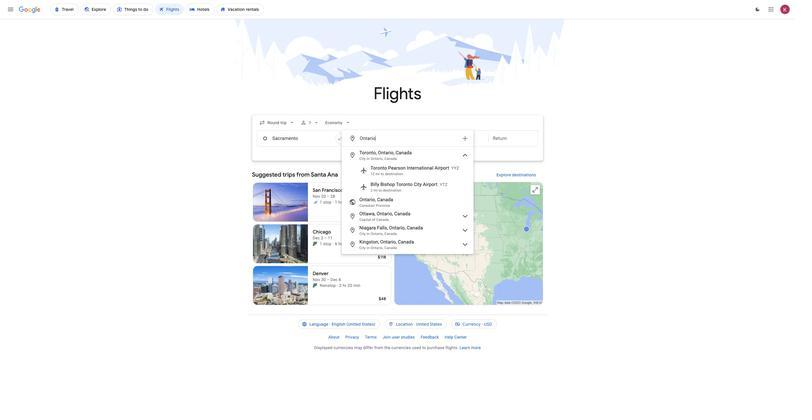 Task type: vqa. For each thing, say whether or not it's contained in the screenshot.
right Toronto
yes



Task type: locate. For each thing, give the bounding box(es) containing it.
city down toronto,
[[360, 157, 366, 161]]

0 vertical spatial 2
[[371, 188, 373, 193]]

1 vertical spatial 2
[[340, 283, 342, 288]]

1 stop
[[320, 200, 332, 205], [320, 242, 332, 246]]

2 vertical spatial to
[[423, 346, 426, 350]]

0 vertical spatial stop
[[323, 200, 332, 205]]

2 nov from the top
[[313, 277, 320, 282]]

stop for francisco
[[323, 200, 332, 205]]

stop
[[323, 200, 332, 205], [323, 242, 332, 246]]

0 vertical spatial airport
[[435, 165, 450, 171]]

$118
[[378, 255, 386, 260]]

to?
[[375, 136, 381, 141]]

1 frontier image from the top
[[313, 242, 318, 246]]

min right '20'
[[354, 283, 361, 288]]

where to?
[[360, 136, 381, 141]]

language
[[310, 322, 329, 327]]

list box
[[342, 147, 474, 254]]

explore inside flight search box
[[395, 158, 409, 163]]

destination inside toronto pearson international airport yyz 12 mi to destination
[[385, 172, 404, 176]]

studies
[[401, 335, 415, 340]]

1 horizontal spatial 2
[[371, 188, 373, 193]]

2 in from the top
[[367, 232, 370, 236]]

in inside niagara falls, ontario, canada city in ontario, canada
[[367, 232, 370, 236]]

None text field
[[257, 130, 340, 147]]

0 horizontal spatial 2
[[340, 283, 342, 288]]

ytz
[[440, 182, 448, 187]]

0 horizontal spatial  image
[[333, 241, 334, 247]]

toronto down toronto pearson international airport (yyz) option at top
[[396, 182, 413, 187]]

billy
[[371, 182, 380, 187]]

suggested trips from santa ana
[[252, 171, 338, 178]]

1 nov from the top
[[313, 194, 320, 199]]

to inside the billy bishop toronto city airport ytz 2 mi to destination
[[379, 188, 382, 193]]

 image left the 6 hr 13 min
[[333, 241, 334, 247]]

1 stop down 20 – 28
[[320, 200, 332, 205]]

6 right 30 – dec
[[339, 277, 341, 282]]

0 horizontal spatial currencies
[[334, 346, 353, 350]]

help
[[445, 335, 454, 340]]

from
[[297, 171, 310, 178], [375, 346, 384, 350]]

toronto pearson international airport (yyz) option
[[342, 162, 474, 179]]

1 vertical spatial 1 stop
[[320, 242, 332, 246]]

1 vertical spatial in
[[367, 232, 370, 236]]

1 horizontal spatial currencies
[[392, 346, 411, 350]]

frontier image down dec
[[313, 242, 318, 246]]

1 vertical spatial min
[[349, 242, 356, 246]]

canadian
[[360, 204, 375, 208]]

0 vertical spatial in
[[367, 157, 370, 161]]

in down kingston,
[[367, 246, 370, 250]]

0 vertical spatial  image
[[333, 241, 334, 247]]

nonstop
[[320, 283, 336, 288]]

main menu image
[[7, 6, 14, 13]]

to
[[381, 172, 384, 176], [379, 188, 382, 193], [423, 346, 426, 350]]

help center link
[[442, 333, 470, 342]]

0 vertical spatial min
[[349, 200, 356, 205]]

1 vertical spatial 6
[[339, 277, 341, 282]]

province
[[376, 204, 390, 208]]

trips
[[283, 171, 295, 178]]

mi inside the billy bishop toronto city airport ytz 2 mi to destination
[[374, 188, 378, 193]]

(united
[[347, 322, 361, 327]]

toronto, ontario, canada option
[[342, 148, 474, 162]]

2 hr 20 min
[[340, 283, 361, 288]]

privacy link
[[343, 333, 362, 342]]

displayed
[[314, 346, 333, 350]]

1 vertical spatial destination
[[383, 188, 402, 193]]

to for may
[[423, 346, 426, 350]]

2 vertical spatial hr
[[343, 283, 347, 288]]

0 vertical spatial toronto
[[371, 165, 387, 171]]

2 vertical spatial in
[[367, 246, 370, 250]]

in inside the kingston, ontario, canada city in ontario, canada
[[367, 246, 370, 250]]

1
[[309, 120, 311, 125], [320, 200, 322, 205], [335, 200, 338, 205], [320, 242, 322, 246]]

ottawa, ontario, canada capital of canada
[[360, 211, 411, 222]]

nov inside san francisco nov 20 – 28
[[313, 194, 320, 199]]

currencies down join user studies link
[[392, 346, 411, 350]]

billy bishop toronto city airport (ytz) option
[[342, 179, 474, 195]]

stop down 20 – 28
[[323, 200, 332, 205]]

1 stop for francisco
[[320, 200, 332, 205]]

enter your destination dialog
[[342, 130, 474, 254]]

mi inside toronto pearson international airport yyz 12 mi to destination
[[376, 172, 380, 176]]

city inside the billy bishop toronto city airport ytz 2 mi to destination
[[414, 182, 422, 187]]

ontario,
[[378, 150, 395, 156], [371, 157, 384, 161], [360, 197, 376, 203], [377, 211, 393, 217], [390, 225, 406, 231], [371, 232, 384, 236], [381, 239, 397, 245], [371, 246, 384, 250]]

None field
[[257, 117, 297, 128], [323, 117, 353, 128], [257, 117, 297, 128], [323, 117, 353, 128]]

ontario, down to?
[[378, 150, 395, 156]]

city down kingston,
[[360, 246, 366, 250]]

in down niagara
[[367, 232, 370, 236]]

toronto up the 12
[[371, 165, 387, 171]]

1 stop from the top
[[323, 200, 332, 205]]

0 horizontal spatial from
[[297, 171, 310, 178]]

niagara falls, ontario, canada option
[[342, 223, 474, 237]]

12
[[371, 172, 375, 176]]

city
[[360, 157, 366, 161], [414, 182, 422, 187], [360, 232, 366, 236], [360, 246, 366, 250]]

ontario, down kingston,
[[371, 246, 384, 250]]

ontario, canada option
[[342, 195, 474, 209]]

canada up province
[[377, 197, 394, 203]]

1 vertical spatial explore
[[497, 172, 511, 178]]

Flight search field
[[248, 115, 548, 254]]

city inside the kingston, ontario, canada city in ontario, canada
[[360, 246, 366, 250]]

0 vertical spatial explore
[[395, 158, 409, 163]]

2 down billy
[[371, 188, 373, 193]]

destination down pearson
[[385, 172, 404, 176]]

frontier image for denver
[[313, 283, 318, 288]]

2 currencies from the left
[[392, 346, 411, 350]]

ontario, right falls,
[[390, 225, 406, 231]]

ottawa,
[[360, 211, 376, 217]]

canada up $118 text field
[[385, 246, 397, 250]]

mi right the 12
[[376, 172, 380, 176]]

displayed currencies may differ from the currencies used to purchase flights. learn more
[[314, 346, 481, 350]]

nov down denver
[[313, 277, 320, 282]]

suggested trips from santa ana region
[[252, 168, 544, 308]]

to right the used
[[423, 346, 426, 350]]

to down billy
[[379, 188, 382, 193]]

Where else? text field
[[360, 132, 458, 146]]

denver nov 30 – dec 6
[[313, 271, 341, 282]]

city down toronto pearson international airport yyz 12 mi to destination at the top of page
[[414, 182, 422, 187]]

in down toronto,
[[367, 157, 370, 161]]

toggle nearby airports for ottawa, ontario, canada image
[[462, 213, 469, 220]]

about link
[[326, 333, 343, 342]]

1 vertical spatial  image
[[337, 283, 338, 289]]

0 vertical spatial destination
[[385, 172, 404, 176]]

2 left '20'
[[340, 283, 342, 288]]

destination, select multiple airports image
[[462, 135, 469, 142]]

airport left yyz
[[435, 165, 450, 171]]

frontier image left 'nonstop'
[[313, 283, 318, 288]]

1 vertical spatial mi
[[374, 188, 378, 193]]

list box containing toronto, ontario, canada
[[342, 147, 474, 254]]

0 vertical spatial frontier image
[[313, 242, 318, 246]]

terms
[[365, 335, 377, 340]]

city for kingston,
[[360, 246, 366, 250]]

explore inside suggested trips from santa ana region
[[497, 172, 511, 178]]

city inside toronto, ontario, canada city in ontario, canada
[[360, 157, 366, 161]]

1 horizontal spatial from
[[375, 346, 384, 350]]

0 vertical spatial nov
[[313, 194, 320, 199]]

 image
[[333, 199, 334, 205]]

explore up pearson
[[395, 158, 409, 163]]

0 vertical spatial from
[[297, 171, 310, 178]]

privacy
[[346, 335, 359, 340]]

min for san francisco
[[349, 200, 356, 205]]

from right trips
[[297, 171, 310, 178]]

2
[[371, 188, 373, 193], [340, 283, 342, 288]]

flights
[[374, 83, 422, 104]]

used
[[412, 346, 422, 350]]

1 horizontal spatial  image
[[337, 283, 338, 289]]

20
[[348, 283, 353, 288]]

to right the 12
[[381, 172, 384, 176]]

ontario, up canadian
[[360, 197, 376, 203]]

airport inside the billy bishop toronto city airport ytz 2 mi to destination
[[423, 182, 438, 187]]

mi
[[376, 172, 380, 176], [374, 188, 378, 193]]

1 stop down "2 – 11"
[[320, 242, 332, 246]]

city inside niagara falls, ontario, canada city in ontario, canada
[[360, 232, 366, 236]]

 image
[[333, 241, 334, 247], [337, 283, 338, 289]]

hr left the 30
[[339, 200, 342, 205]]

3 in from the top
[[367, 246, 370, 250]]

toronto
[[371, 165, 387, 171], [396, 182, 413, 187]]

1 horizontal spatial toronto
[[396, 182, 413, 187]]

canada down ottawa, ontario, canada "option" on the bottom of page
[[407, 225, 423, 231]]

canada down falls,
[[385, 232, 397, 236]]

airport left ytz
[[423, 182, 438, 187]]

Departure text field
[[444, 131, 484, 146]]

destination down bishop
[[383, 188, 402, 193]]

0 horizontal spatial 6
[[335, 242, 338, 246]]

ontario, down province
[[377, 211, 393, 217]]

1 horizontal spatial 6
[[339, 277, 341, 282]]

learn
[[460, 346, 471, 350]]

suggested
[[252, 171, 282, 178]]

nov down san
[[313, 194, 320, 199]]

airport inside toronto pearson international airport yyz 12 mi to destination
[[435, 165, 450, 171]]

canada down where else? text box
[[396, 150, 412, 156]]

1 vertical spatial from
[[375, 346, 384, 350]]

hr for chicago
[[339, 242, 342, 246]]

2 1 stop from the top
[[320, 242, 332, 246]]

dec
[[313, 236, 320, 240]]

6 left 13
[[335, 242, 338, 246]]

min
[[349, 200, 356, 205], [349, 242, 356, 246], [354, 283, 361, 288]]

chicago
[[313, 229, 331, 235]]

frontier image
[[313, 242, 318, 246], [313, 283, 318, 288]]

0 vertical spatial hr
[[339, 200, 342, 205]]

toggle nearby airports for niagara falls, ontario, canada image
[[462, 227, 469, 234]]

english (united states)
[[332, 322, 376, 327]]

hr left '20'
[[343, 283, 347, 288]]

2 vertical spatial min
[[354, 283, 361, 288]]

city down niagara
[[360, 232, 366, 236]]

 image right 'nonstop'
[[337, 283, 338, 289]]

min right the 30
[[349, 200, 356, 205]]

hr
[[339, 200, 342, 205], [339, 242, 342, 246], [343, 283, 347, 288]]

2 frontier image from the top
[[313, 283, 318, 288]]

hr left 13
[[339, 242, 342, 246]]

0 vertical spatial mi
[[376, 172, 380, 176]]

explore left destinations
[[497, 172, 511, 178]]

$48
[[379, 296, 386, 301]]

1 vertical spatial nov
[[313, 277, 320, 282]]

canada
[[396, 150, 412, 156], [385, 157, 397, 161], [377, 197, 394, 203], [395, 211, 411, 217], [377, 218, 389, 222], [407, 225, 423, 231], [385, 232, 397, 236], [398, 239, 414, 245], [385, 246, 397, 250]]

1 vertical spatial frontier image
[[313, 283, 318, 288]]

in inside toronto, ontario, canada city in ontario, canada
[[367, 157, 370, 161]]

2 stop from the top
[[323, 242, 332, 246]]

6
[[335, 242, 338, 246], [339, 277, 341, 282]]

1 horizontal spatial explore
[[497, 172, 511, 178]]

in for toronto,
[[367, 157, 370, 161]]

niagara falls, ontario, canada city in ontario, canada
[[360, 225, 423, 236]]

change appearance image
[[751, 2, 765, 16]]

hr for denver
[[343, 283, 347, 288]]

mi down billy
[[374, 188, 378, 193]]

1 vertical spatial airport
[[423, 182, 438, 187]]

0 vertical spatial 6
[[335, 242, 338, 246]]

kingston, ontario, canada option
[[342, 237, 474, 252]]

0 horizontal spatial toronto
[[371, 165, 387, 171]]

1 vertical spatial hr
[[339, 242, 342, 246]]

from left the
[[375, 346, 384, 350]]

0 horizontal spatial explore
[[395, 158, 409, 163]]

ana
[[328, 171, 338, 178]]

1 vertical spatial stop
[[323, 242, 332, 246]]

explore
[[395, 158, 409, 163], [497, 172, 511, 178]]

stop down "2 – 11"
[[323, 242, 332, 246]]

ontario, down falls,
[[371, 232, 384, 236]]

currencies
[[334, 346, 353, 350], [392, 346, 411, 350]]

1 vertical spatial toronto
[[396, 182, 413, 187]]

english
[[332, 322, 346, 327]]

0 vertical spatial 1 stop
[[320, 200, 332, 205]]

0 vertical spatial to
[[381, 172, 384, 176]]

currencies down privacy
[[334, 346, 353, 350]]

user
[[392, 335, 400, 340]]

1 1 stop from the top
[[320, 200, 332, 205]]

1 inside 'popup button'
[[309, 120, 311, 125]]

2 inside suggested trips from santa ana region
[[340, 283, 342, 288]]

1 in from the top
[[367, 157, 370, 161]]

where
[[360, 136, 374, 141]]

destination
[[385, 172, 404, 176], [383, 188, 402, 193]]

min right 13
[[349, 242, 356, 246]]

1 vertical spatial to
[[379, 188, 382, 193]]

1 currencies from the left
[[334, 346, 353, 350]]



Task type: describe. For each thing, give the bounding box(es) containing it.
purchase
[[427, 346, 445, 350]]

san
[[313, 188, 321, 193]]

san francisco nov 20 – 28
[[313, 188, 344, 199]]

explore for explore
[[395, 158, 409, 163]]

states
[[430, 322, 442, 327]]

Return text field
[[493, 131, 534, 146]]

help center
[[445, 335, 467, 340]]

frontier image for chicago
[[313, 242, 318, 246]]

to inside toronto pearson international airport yyz 12 mi to destination
[[381, 172, 384, 176]]

canada down ontario, canada option
[[395, 211, 411, 217]]

48 US dollars text field
[[379, 296, 386, 301]]

denver
[[313, 271, 329, 277]]

about
[[329, 335, 340, 340]]

canada down niagara falls, ontario, canada 'option' at the bottom of page
[[398, 239, 414, 245]]

canada up falls,
[[377, 218, 389, 222]]

6 hr 13 min
[[335, 242, 356, 246]]

santa
[[311, 171, 326, 178]]

explore button
[[382, 154, 414, 166]]

join user studies
[[383, 335, 415, 340]]

in for kingston,
[[367, 246, 370, 250]]

toronto, ontario, canada city in ontario, canada
[[360, 150, 412, 161]]

kingston, ontario, canada city in ontario, canada
[[360, 239, 414, 250]]

join
[[383, 335, 391, 340]]

frontier and united image
[[313, 200, 318, 205]]

states)
[[362, 322, 376, 327]]

explore for explore destinations
[[497, 172, 511, 178]]

falls,
[[377, 225, 388, 231]]

canada up pearson
[[385, 157, 397, 161]]

30 – dec
[[321, 277, 338, 282]]

1 hr 30 min
[[335, 200, 356, 205]]

ottawa, ontario, canada option
[[342, 209, 474, 223]]

usd
[[484, 322, 493, 327]]

20 – 28
[[321, 194, 336, 199]]

none text field inside flight search box
[[257, 130, 340, 147]]

united states
[[416, 322, 442, 327]]

international
[[407, 165, 434, 171]]

stop for dec
[[323, 242, 332, 246]]

hr for san francisco
[[339, 200, 342, 205]]

francisco
[[322, 188, 344, 193]]

join user studies link
[[380, 333, 418, 342]]

billy bishop toronto city airport ytz 2 mi to destination
[[371, 182, 448, 193]]

chicago dec 2 – 11
[[313, 229, 333, 240]]

toronto inside the billy bishop toronto city airport ytz 2 mi to destination
[[396, 182, 413, 187]]

may
[[355, 346, 362, 350]]

explore destinations
[[497, 172, 536, 178]]

center
[[455, 335, 467, 340]]

city for toronto,
[[360, 157, 366, 161]]

ontario, inside ottawa, ontario, canada capital of canada
[[377, 211, 393, 217]]

destinations
[[512, 172, 536, 178]]

 image for denver
[[337, 283, 338, 289]]

13
[[344, 242, 348, 246]]

toronto inside toronto pearson international airport yyz 12 mi to destination
[[371, 165, 387, 171]]

6 inside denver nov 30 – dec 6
[[339, 277, 341, 282]]

2 inside the billy bishop toronto city airport ytz 2 mi to destination
[[371, 188, 373, 193]]

pearson
[[389, 165, 406, 171]]

min for chicago
[[349, 242, 356, 246]]

bishop
[[381, 182, 395, 187]]

1 button
[[298, 116, 322, 130]]

toronto,
[[360, 150, 377, 156]]

toggle nearby airports for kingston, ontario, canada image
[[462, 241, 469, 248]]

learn more link
[[460, 346, 481, 350]]

toronto pearson international airport yyz 12 mi to destination
[[371, 165, 460, 176]]

yyz
[[452, 166, 460, 171]]

differ
[[364, 346, 374, 350]]

flights.
[[446, 346, 459, 350]]

currency
[[463, 322, 481, 327]]

list box inside the enter your destination dialog
[[342, 147, 474, 254]]

more
[[472, 346, 481, 350]]

destination inside the billy bishop toronto city airport ytz 2 mi to destination
[[383, 188, 402, 193]]

niagara
[[360, 225, 376, 231]]

 image for chicago
[[333, 241, 334, 247]]

feedback
[[421, 335, 439, 340]]

30
[[344, 200, 348, 205]]

nov inside denver nov 30 – dec 6
[[313, 277, 320, 282]]

from inside region
[[297, 171, 310, 178]]

$168
[[378, 213, 386, 218]]

ontario, canada canadian province
[[360, 197, 394, 208]]

canada inside 'ontario, canada canadian province'
[[377, 197, 394, 203]]

ontario, down toronto,
[[371, 157, 384, 161]]

toggle nearby airports for toronto, ontario, canada image
[[462, 152, 469, 159]]

united
[[416, 322, 429, 327]]

terms link
[[362, 333, 380, 342]]

min for denver
[[354, 283, 361, 288]]

capital
[[360, 218, 371, 222]]

118 US dollars text field
[[378, 255, 386, 260]]

feedback link
[[418, 333, 442, 342]]

explore destinations button
[[490, 168, 544, 182]]

ontario, inside 'ontario, canada canadian province'
[[360, 197, 376, 203]]

ontario, down niagara falls, ontario, canada city in ontario, canada
[[381, 239, 397, 245]]

kingston,
[[360, 239, 379, 245]]

city for billy
[[414, 182, 422, 187]]

2 – 11
[[321, 236, 333, 240]]

1 stop for dec
[[320, 242, 332, 246]]

168 US dollars text field
[[378, 213, 386, 218]]

to for toronto
[[379, 188, 382, 193]]

the
[[385, 346, 391, 350]]

of
[[372, 218, 376, 222]]

location
[[396, 322, 413, 327]]



